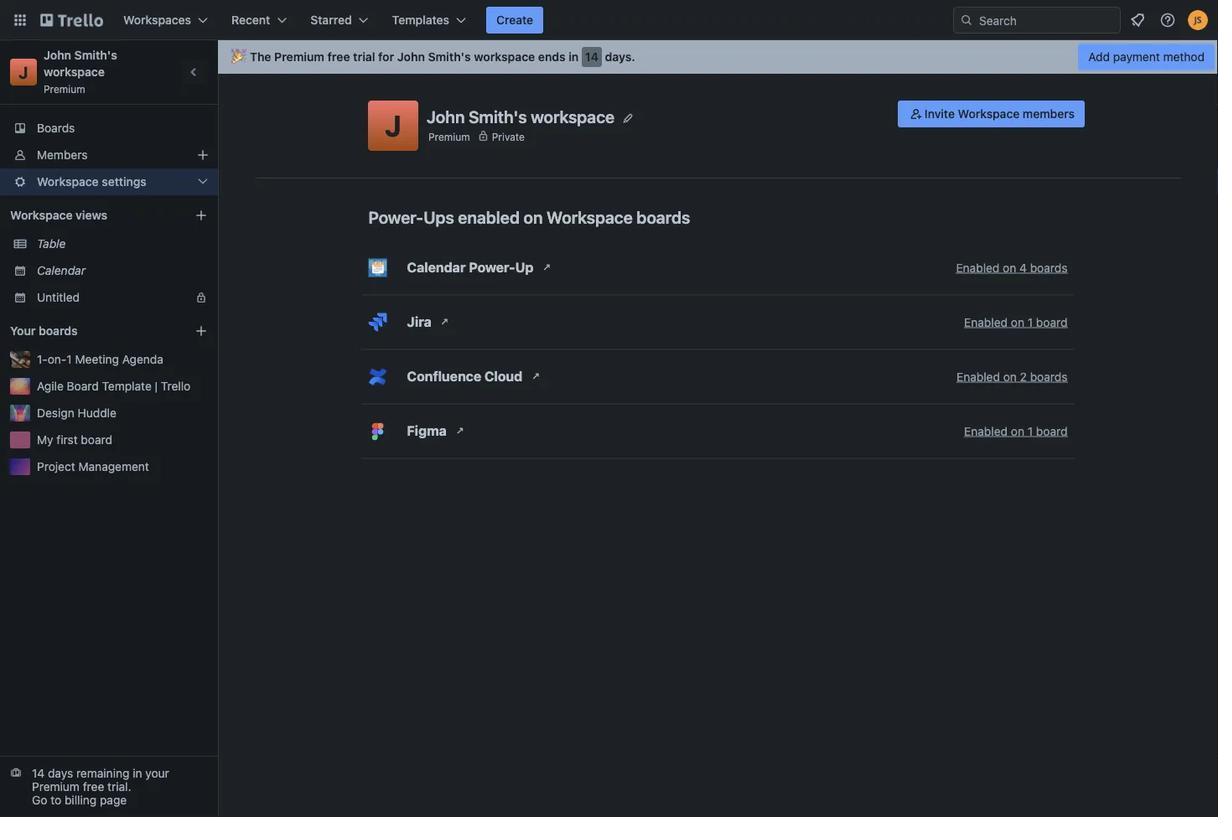 Task type: vqa. For each thing, say whether or not it's contained in the screenshot.
J button
yes



Task type: describe. For each thing, give the bounding box(es) containing it.
workspace for john smith's workspace
[[531, 107, 615, 126]]

members
[[37, 148, 88, 162]]

enabled for figma
[[965, 424, 1008, 438]]

1-
[[37, 353, 48, 367]]

workspaces button
[[113, 7, 218, 34]]

members link
[[0, 142, 218, 169]]

boards inside button
[[1031, 370, 1068, 384]]

boards
[[37, 121, 75, 135]]

days.
[[605, 50, 636, 64]]

agile board template | trello link
[[37, 378, 208, 395]]

0 vertical spatial free
[[328, 50, 350, 64]]

free inside 14 days remaining in your premium free trial. go to billing page
[[83, 781, 104, 794]]

trial
[[353, 50, 375, 64]]

board down the "huddle"
[[81, 433, 112, 447]]

workspace for john smith's workspace premium
[[44, 65, 105, 79]]

invite workspace members button
[[898, 101, 1085, 128]]

workspace inside "dropdown button"
[[37, 175, 99, 189]]

1 horizontal spatial john
[[397, 50, 425, 64]]

calendar for calendar
[[37, 264, 86, 278]]

payment
[[1114, 50, 1161, 64]]

boards inside button
[[1031, 261, 1068, 275]]

in inside 14 days remaining in your premium free trial. go to billing page
[[133, 767, 142, 781]]

on for confluence cloud
[[1004, 370, 1017, 384]]

table link
[[37, 236, 208, 253]]

|
[[155, 380, 158, 393]]

create a view image
[[195, 209, 208, 222]]

john smith's workspace link
[[44, 48, 120, 79]]

calendar power-up
[[407, 259, 534, 275]]

0 vertical spatial in
[[569, 50, 579, 64]]

figma
[[407, 423, 447, 439]]

smith's for john smith's workspace
[[469, 107, 527, 126]]

templates
[[392, 13, 450, 27]]

create
[[497, 13, 534, 27]]

smith's for john smith's workspace premium
[[74, 48, 117, 62]]

meeting
[[75, 353, 119, 367]]

your boards with 5 items element
[[10, 321, 169, 341]]

on-
[[48, 353, 67, 367]]

workspace inside 'banner'
[[474, 50, 535, 64]]

enabled on 4 boards button
[[957, 260, 1068, 276]]

0 vertical spatial power-
[[369, 208, 424, 227]]

enabled on 2 boards button
[[957, 369, 1068, 385]]

confetti image
[[232, 50, 243, 64]]

on for calendar power-up
[[1003, 261, 1017, 275]]

14 inside 'banner'
[[585, 50, 599, 64]]

confluence
[[407, 368, 482, 384]]

on right enabled
[[524, 208, 543, 227]]

agile board template | trello
[[37, 380, 191, 393]]

design
[[37, 406, 74, 420]]

enabled on 1 board button for jira
[[965, 314, 1068, 331]]

go to billing page link
[[32, 794, 127, 808]]

power-ups enabled on workspace boards
[[369, 208, 691, 227]]

calendar link
[[37, 263, 208, 279]]

add payment method
[[1089, 50, 1205, 64]]

agile
[[37, 380, 64, 393]]

your boards
[[10, 324, 78, 338]]

j for j link
[[19, 62, 28, 82]]

recent button
[[222, 7, 297, 34]]

my first board link
[[37, 432, 208, 449]]

workspace views
[[10, 208, 107, 222]]

create button
[[487, 7, 544, 34]]

enabled
[[458, 208, 520, 227]]

first
[[56, 433, 78, 447]]

1-on-1 meeting agenda link
[[37, 351, 208, 368]]

1 horizontal spatial power-
[[469, 259, 516, 275]]

enabled on 2 boards
[[957, 370, 1068, 384]]

primary element
[[0, 0, 1219, 40]]

views
[[76, 208, 107, 222]]

enabled for calendar power-up
[[957, 261, 1000, 275]]

invite
[[925, 107, 955, 121]]

🎉 the premium free trial for john smith's workspace ends in 14 days.
[[232, 50, 636, 64]]

agenda
[[122, 353, 163, 367]]

14 inside 14 days remaining in your premium free trial. go to billing page
[[32, 767, 45, 781]]

huddle
[[78, 406, 117, 420]]

j button
[[368, 101, 419, 151]]

recent
[[232, 13, 270, 27]]

enabled for jira
[[965, 315, 1008, 329]]

trello
[[161, 380, 191, 393]]

sm image
[[908, 106, 925, 122]]

john for john smith's workspace premium
[[44, 48, 71, 62]]

board
[[67, 380, 99, 393]]

invite workspace members
[[925, 107, 1075, 121]]

Search field
[[974, 8, 1121, 33]]

on for jira
[[1012, 315, 1025, 329]]

for
[[378, 50, 394, 64]]

enabled for confluence cloud
[[957, 370, 1001, 384]]

trial.
[[107, 781, 131, 794]]

up
[[516, 259, 534, 275]]

management
[[78, 460, 149, 474]]

workspace navigation collapse icon image
[[183, 60, 206, 84]]

design huddle
[[37, 406, 117, 420]]



Task type: locate. For each thing, give the bounding box(es) containing it.
page
[[100, 794, 127, 808]]

1 horizontal spatial calendar
[[407, 259, 466, 275]]

the
[[250, 50, 271, 64]]

enabled inside button
[[957, 370, 1001, 384]]

1-on-1 meeting agenda
[[37, 353, 163, 367]]

0 vertical spatial j
[[19, 62, 28, 82]]

smith's inside john smith's workspace premium
[[74, 48, 117, 62]]

j inside button
[[385, 108, 402, 143]]

ends
[[538, 50, 566, 64]]

enabled on 1 board button down the enabled on 2 boards button
[[965, 423, 1068, 440]]

add payment method link
[[1079, 44, 1216, 70]]

🎉
[[232, 50, 243, 64]]

starred button
[[301, 7, 379, 34]]

1 down the enabled on 2 boards button
[[1028, 424, 1034, 438]]

boards link
[[0, 115, 218, 142]]

board for figma
[[1037, 424, 1068, 438]]

enabled on 4 boards
[[957, 261, 1068, 275]]

john right j button
[[427, 107, 465, 126]]

add board image
[[195, 325, 208, 338]]

private
[[492, 131, 525, 142]]

1 for jira
[[1028, 315, 1034, 329]]

on down enabled on 4 boards button
[[1012, 315, 1025, 329]]

enabled down enabled on 4 boards button
[[965, 315, 1008, 329]]

your
[[145, 767, 169, 781]]

project management
[[37, 460, 149, 474]]

1 horizontal spatial free
[[328, 50, 350, 64]]

smith's
[[74, 48, 117, 62], [428, 50, 471, 64], [469, 107, 527, 126]]

workspaces
[[123, 13, 191, 27]]

0 horizontal spatial power-
[[369, 208, 424, 227]]

0 horizontal spatial 14
[[32, 767, 45, 781]]

1 down enabled on 4 boards button
[[1028, 315, 1034, 329]]

john down 'back to home' 'image'
[[44, 48, 71, 62]]

workspace down 'create' button
[[474, 50, 535, 64]]

templates button
[[382, 7, 476, 34]]

1 vertical spatial enabled on 1 board
[[965, 424, 1068, 438]]

untitled link
[[37, 289, 185, 306]]

2 enabled on 1 board from the top
[[965, 424, 1068, 438]]

board down enabled on 4 boards button
[[1037, 315, 1068, 329]]

enabled left "4"
[[957, 261, 1000, 275]]

0 horizontal spatial j
[[19, 62, 28, 82]]

in left your
[[133, 767, 142, 781]]

1 vertical spatial in
[[133, 767, 142, 781]]

john smith's workspace
[[427, 107, 615, 126]]

workspace right j link
[[44, 65, 105, 79]]

enabled on 1 board for figma
[[965, 424, 1068, 438]]

j
[[19, 62, 28, 82], [385, 108, 402, 143]]

on down the enabled on 2 boards button
[[1012, 424, 1025, 438]]

0 horizontal spatial calendar
[[37, 264, 86, 278]]

settings
[[102, 175, 147, 189]]

design huddle link
[[37, 405, 208, 422]]

4
[[1020, 261, 1028, 275]]

in right ends
[[569, 50, 579, 64]]

board down the enabled on 2 boards button
[[1037, 424, 1068, 438]]

1 for figma
[[1028, 424, 1034, 438]]

on left "4"
[[1003, 261, 1017, 275]]

enabled on 1 board button
[[965, 314, 1068, 331], [965, 423, 1068, 440]]

method
[[1164, 50, 1205, 64]]

john smith's workspace premium
[[44, 48, 120, 95]]

1 vertical spatial power-
[[469, 259, 516, 275]]

on for figma
[[1012, 424, 1025, 438]]

board
[[1037, 315, 1068, 329], [1037, 424, 1068, 438], [81, 433, 112, 447]]

0 horizontal spatial john
[[44, 48, 71, 62]]

1 right 1-
[[67, 353, 72, 367]]

1 horizontal spatial 14
[[585, 50, 599, 64]]

banner
[[218, 40, 1219, 74]]

open information menu image
[[1160, 12, 1177, 29]]

workspace inside button
[[959, 107, 1020, 121]]

1 vertical spatial free
[[83, 781, 104, 794]]

1 vertical spatial enabled on 1 board button
[[965, 423, 1068, 440]]

workspace settings
[[37, 175, 147, 189]]

1 vertical spatial 14
[[32, 767, 45, 781]]

jira
[[407, 314, 432, 330]]

my first board
[[37, 433, 112, 447]]

john for john smith's workspace
[[427, 107, 465, 126]]

1 vertical spatial workspace
[[44, 65, 105, 79]]

my
[[37, 433, 53, 447]]

back to home image
[[40, 7, 103, 34]]

power-
[[369, 208, 424, 227], [469, 259, 516, 275]]

enabled on 1 board down enabled on 4 boards button
[[965, 315, 1068, 329]]

1 vertical spatial 1
[[67, 353, 72, 367]]

j down for
[[385, 108, 402, 143]]

enabled down the enabled on 2 boards button
[[965, 424, 1008, 438]]

john right for
[[397, 50, 425, 64]]

add
[[1089, 50, 1111, 64]]

j for j button
[[385, 108, 402, 143]]

1 horizontal spatial in
[[569, 50, 579, 64]]

enabled on 1 board
[[965, 315, 1068, 329], [965, 424, 1068, 438]]

smith's up private
[[469, 107, 527, 126]]

0 vertical spatial enabled on 1 board button
[[965, 314, 1068, 331]]

on
[[524, 208, 543, 227], [1003, 261, 1017, 275], [1012, 315, 1025, 329], [1004, 370, 1017, 384], [1012, 424, 1025, 438]]

billing
[[65, 794, 97, 808]]

to
[[51, 794, 61, 808]]

calendar down ups
[[407, 259, 466, 275]]

enabled left 2
[[957, 370, 1001, 384]]

john inside john smith's workspace premium
[[44, 48, 71, 62]]

0 vertical spatial workspace
[[474, 50, 535, 64]]

2 enabled on 1 board button from the top
[[965, 423, 1068, 440]]

on inside button
[[1004, 370, 1017, 384]]

your
[[10, 324, 36, 338]]

go
[[32, 794, 47, 808]]

premium
[[274, 50, 325, 64], [44, 83, 85, 95], [429, 131, 470, 142], [32, 781, 80, 794]]

boards
[[637, 208, 691, 227], [1031, 261, 1068, 275], [39, 324, 78, 338], [1031, 370, 1068, 384]]

enabled
[[957, 261, 1000, 275], [965, 315, 1008, 329], [957, 370, 1001, 384], [965, 424, 1008, 438]]

2 vertical spatial workspace
[[531, 107, 615, 126]]

starred
[[311, 13, 352, 27]]

1 enabled on 1 board button from the top
[[965, 314, 1068, 331]]

enabled on 1 board for jira
[[965, 315, 1068, 329]]

j left john smith's workspace premium
[[19, 62, 28, 82]]

calendar for calendar power-up
[[407, 259, 466, 275]]

table
[[37, 237, 66, 251]]

0 vertical spatial enabled on 1 board
[[965, 315, 1068, 329]]

in
[[569, 50, 579, 64], [133, 767, 142, 781]]

0 notifications image
[[1128, 10, 1148, 30]]

days
[[48, 767, 73, 781]]

2 vertical spatial 1
[[1028, 424, 1034, 438]]

calendar up 'untitled'
[[37, 264, 86, 278]]

board for jira
[[1037, 315, 1068, 329]]

2 horizontal spatial john
[[427, 107, 465, 126]]

workspace inside john smith's workspace premium
[[44, 65, 105, 79]]

14 days remaining in your premium free trial. go to billing page
[[32, 767, 169, 808]]

0 horizontal spatial free
[[83, 781, 104, 794]]

members
[[1023, 107, 1075, 121]]

1 vertical spatial j
[[385, 108, 402, 143]]

calendar
[[407, 259, 466, 275], [37, 264, 86, 278]]

project
[[37, 460, 75, 474]]

ups
[[424, 208, 454, 227]]

untitled
[[37, 291, 80, 305]]

remaining
[[76, 767, 130, 781]]

2
[[1021, 370, 1028, 384]]

0 vertical spatial 14
[[585, 50, 599, 64]]

template
[[102, 380, 152, 393]]

workspace
[[474, 50, 535, 64], [44, 65, 105, 79], [531, 107, 615, 126]]

free
[[328, 50, 350, 64], [83, 781, 104, 794]]

workspace down ends
[[531, 107, 615, 126]]

premium inside john smith's workspace premium
[[44, 83, 85, 95]]

enabled on 1 board down the enabled on 2 boards button
[[965, 424, 1068, 438]]

j link
[[10, 59, 37, 86]]

1 enabled on 1 board from the top
[[965, 315, 1068, 329]]

enabled on 1 board button up enabled on 2 boards
[[965, 314, 1068, 331]]

enabled on 1 board button for figma
[[965, 423, 1068, 440]]

workspace settings button
[[0, 169, 218, 195]]

14 left days
[[32, 767, 45, 781]]

project management link
[[37, 459, 208, 476]]

search image
[[961, 13, 974, 27]]

banner containing 🎉
[[218, 40, 1219, 74]]

smith's down 'back to home' 'image'
[[74, 48, 117, 62]]

14 left days.
[[585, 50, 599, 64]]

0 horizontal spatial in
[[133, 767, 142, 781]]

john
[[44, 48, 71, 62], [397, 50, 425, 64], [427, 107, 465, 126]]

smith's down templates dropdown button
[[428, 50, 471, 64]]

confluence cloud
[[407, 368, 523, 384]]

premium inside 14 days remaining in your premium free trial. go to billing page
[[32, 781, 80, 794]]

on left 2
[[1004, 370, 1017, 384]]

john smith (johnsmith38824343) image
[[1189, 10, 1209, 30]]

1 horizontal spatial j
[[385, 108, 402, 143]]

cloud
[[485, 368, 523, 384]]

1 inside 'link'
[[67, 353, 72, 367]]

0 vertical spatial 1
[[1028, 315, 1034, 329]]



